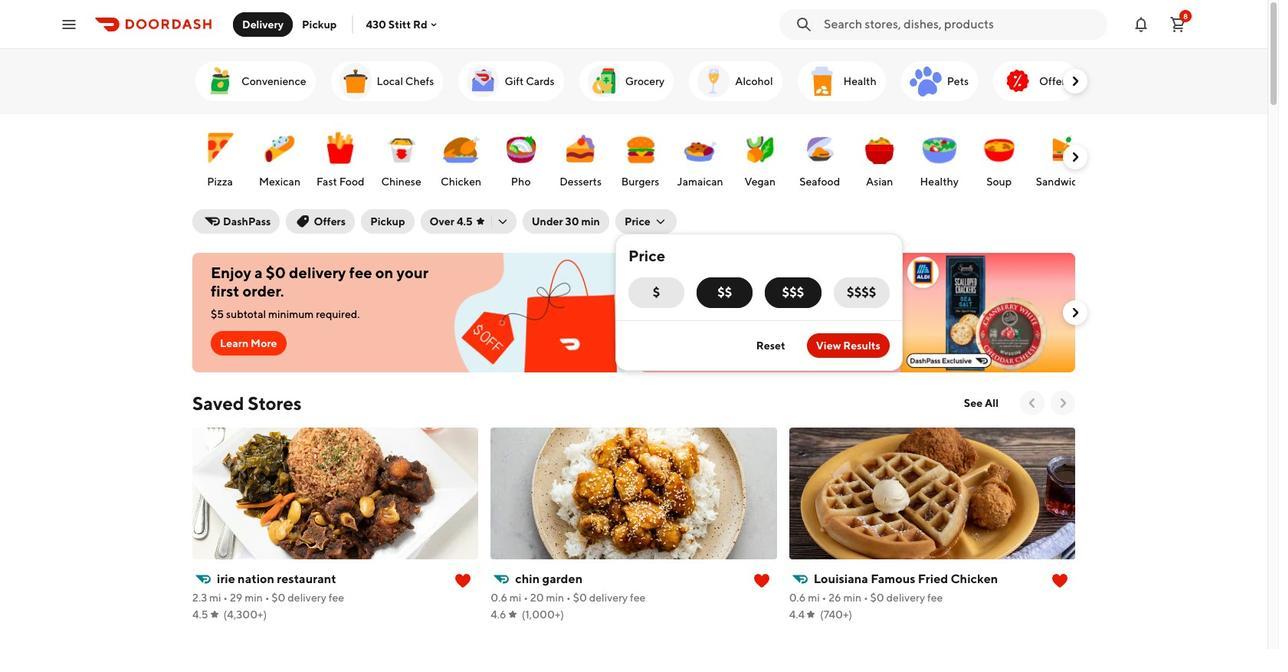 Task type: describe. For each thing, give the bounding box(es) containing it.
12/8.
[[800, 308, 823, 320]]

required.
[[316, 308, 360, 320]]

irie
[[217, 572, 235, 586]]

chin garden
[[515, 572, 583, 586]]

mexican
[[259, 176, 300, 188]]

learn more
[[220, 337, 277, 349]]

enjoy
[[211, 264, 251, 281]]

pickup for the left pickup button
[[302, 18, 337, 30]]

local
[[377, 75, 403, 87]]

26
[[829, 592, 841, 604]]

8
[[1183, 11, 1188, 20]]

see all link
[[955, 391, 1008, 415]]

430
[[366, 18, 386, 30]]

delivery for louisiana famous fried chicken
[[886, 592, 925, 604]]

open menu image
[[60, 15, 78, 33]]

saved
[[192, 392, 244, 414]]

fee for chin garden
[[630, 592, 646, 604]]

enjoy a $0 delivery fee on your first order.
[[211, 264, 429, 300]]

6 • from the left
[[864, 592, 868, 604]]

mi for chin
[[510, 592, 521, 604]]

delivery button
[[233, 12, 293, 36]]

all
[[985, 397, 999, 409]]

0 vertical spatial off
[[724, 264, 744, 281]]

next button of carousel image
[[1055, 395, 1071, 411]]

seafood
[[800, 176, 840, 188]]

(4,300+)
[[223, 609, 267, 621]]

2.3
[[192, 592, 207, 604]]

20
[[530, 592, 544, 604]]

first
[[211, 282, 239, 300]]

pets
[[947, 75, 969, 87]]

0.6 for louisiana famous fried chicken
[[789, 592, 806, 604]]

over
[[430, 215, 454, 228]]

1 • from the left
[[223, 592, 228, 604]]

stores
[[248, 392, 302, 414]]

food
[[339, 176, 364, 188]]

more
[[251, 337, 277, 349]]

2 next button of carousel image from the top
[[1068, 149, 1083, 165]]

local chefs link
[[331, 61, 443, 101]]

430 stitt rd button
[[366, 18, 440, 30]]

saved stores link
[[192, 391, 302, 415]]

3 items, open order cart image
[[1169, 15, 1187, 33]]

$​0 for garden
[[573, 592, 587, 604]]

desserts
[[560, 176, 602, 188]]

430 stitt rd
[[366, 18, 427, 30]]

fast
[[317, 176, 337, 188]]

rd
[[413, 18, 427, 30]]

$$$$
[[847, 285, 876, 300]]

$20
[[745, 282, 774, 300]]

nation
[[238, 572, 274, 586]]

view
[[816, 340, 841, 352]]

under
[[532, 215, 563, 228]]

click to remove this store from your saved list image for chin garden
[[752, 572, 771, 590]]

chin
[[515, 572, 540, 586]]

learn
[[220, 337, 249, 349]]

up
[[702, 282, 724, 300]]

fee inside enjoy a $0 delivery fee on your first order.
[[349, 264, 372, 281]]

grocery
[[625, 75, 665, 87]]

alcohol
[[735, 75, 773, 87]]

dashpass
[[223, 215, 271, 228]]

get 30% off orders $45+ at aldi. up to $20 off
[[658, 264, 850, 300]]

$
[[653, 285, 660, 300]]

convenience image
[[202, 63, 238, 100]]

over 4.5
[[430, 215, 473, 228]]

8 button
[[1163, 9, 1193, 39]]

click to remove this store from your saved list image
[[1051, 572, 1069, 590]]

subtotal
[[226, 308, 266, 320]]

1 horizontal spatial pickup button
[[361, 209, 414, 234]]

health image
[[804, 63, 840, 100]]

(740+)
[[820, 609, 852, 621]]

local chefs image
[[337, 63, 374, 100]]

click to remove this store from your saved list image for irie nation restaurant
[[454, 572, 472, 590]]

min for chin garden
[[546, 592, 564, 604]]

mi for louisiana
[[808, 592, 820, 604]]

offers button
[[286, 209, 355, 234]]

convenience link
[[195, 61, 315, 101]]

under 30 min
[[532, 215, 600, 228]]

asian
[[866, 176, 893, 188]]

4.5 inside button
[[457, 215, 473, 228]]

now
[[768, 308, 791, 320]]

pets image
[[907, 63, 944, 100]]

under 30 min button
[[522, 209, 609, 234]]

a
[[254, 264, 263, 281]]

chefs
[[405, 75, 434, 87]]

1 next button of carousel image from the top
[[1068, 74, 1083, 89]]

delivery inside enjoy a $0 delivery fee on your first order.
[[289, 264, 346, 281]]

offers image
[[999, 63, 1036, 100]]

4.6
[[491, 609, 506, 621]]

$$$
[[782, 285, 804, 300]]

2 • from the left
[[265, 592, 269, 604]]

1 vertical spatial price
[[628, 247, 665, 264]]

$​0 for famous
[[870, 592, 884, 604]]

2.3 mi • 29 min • $​0 delivery fee
[[192, 592, 344, 604]]

learn more button
[[211, 331, 286, 356]]

$ button
[[628, 277, 684, 308]]

saved stores
[[192, 392, 302, 414]]

4 • from the left
[[566, 592, 571, 604]]

minimum
[[268, 308, 314, 320]]

on
[[375, 264, 394, 281]]

gift cards image
[[465, 63, 502, 100]]



Task type: locate. For each thing, give the bounding box(es) containing it.
pickup button down "chinese"
[[361, 209, 414, 234]]

local chefs
[[377, 75, 434, 87]]

off
[[724, 264, 744, 281], [777, 282, 797, 300]]

mi left 20
[[510, 592, 521, 604]]

sandwiches
[[1036, 176, 1094, 188]]

at
[[836, 264, 850, 281]]

next button of carousel image
[[1068, 74, 1083, 89], [1068, 149, 1083, 165], [1068, 305, 1083, 320]]

• down garden
[[566, 592, 571, 604]]

min inside button
[[581, 215, 600, 228]]

chicken right fried
[[951, 572, 998, 586]]

0 vertical spatial pickup button
[[293, 12, 346, 36]]

alcohol link
[[689, 61, 782, 101]]

offers inside button
[[314, 215, 346, 228]]

soup
[[987, 176, 1012, 188]]

1 horizontal spatial 4.5
[[457, 215, 473, 228]]

notification bell image
[[1132, 15, 1150, 33]]

0.6 mi • 20 min • $​0 delivery fee
[[491, 592, 646, 604]]

1 horizontal spatial 0.6
[[789, 592, 806, 604]]

$$$$ button
[[834, 277, 890, 308]]

off up now
[[777, 282, 797, 300]]

delivery down restaurant
[[288, 592, 326, 604]]

4.5 down 2.3
[[192, 609, 208, 621]]

0 vertical spatial price
[[625, 215, 650, 228]]

grocery link
[[579, 61, 674, 101]]

code: aldiholiday. now - 12/8.
[[658, 308, 823, 320]]

$​0 down 'irie nation restaurant'
[[272, 592, 286, 604]]

1 $​0 from the left
[[272, 592, 286, 604]]

1 vertical spatial off
[[777, 282, 797, 300]]

pickup for right pickup button
[[370, 215, 405, 228]]

min right 30
[[581, 215, 600, 228]]

2 horizontal spatial $​0
[[870, 592, 884, 604]]

0 vertical spatial pickup
[[302, 18, 337, 30]]

garden
[[542, 572, 583, 586]]

4.5
[[457, 215, 473, 228], [192, 609, 208, 621]]

0.6 up 4.4 at the bottom
[[789, 592, 806, 604]]

healthy
[[920, 176, 959, 188]]

convenience
[[241, 75, 306, 87]]

1 vertical spatial chicken
[[951, 572, 998, 586]]

health
[[843, 75, 876, 87]]

2 click to remove this store from your saved list image from the left
[[752, 572, 771, 590]]

1 horizontal spatial off
[[777, 282, 797, 300]]

1 horizontal spatial click to remove this store from your saved list image
[[752, 572, 771, 590]]

1 horizontal spatial offers
[[1039, 75, 1070, 87]]

fee for irie nation restaurant
[[329, 592, 344, 604]]

off up 'to'
[[724, 264, 744, 281]]

price down price button
[[628, 247, 665, 264]]

1 vertical spatial offers
[[314, 215, 346, 228]]

(1,000+)
[[522, 609, 564, 621]]

30%
[[689, 264, 721, 281]]

min for louisiana famous fried chicken
[[843, 592, 861, 604]]

fried
[[918, 572, 948, 586]]

0 vertical spatial 4.5
[[457, 215, 473, 228]]

1 horizontal spatial chicken
[[951, 572, 998, 586]]

offers right offers icon
[[1039, 75, 1070, 87]]

delivery
[[242, 18, 284, 30]]

offers link
[[993, 61, 1079, 101]]

pho
[[511, 176, 531, 188]]

3 $​0 from the left
[[870, 592, 884, 604]]

delivery for chin garden
[[589, 592, 628, 604]]

click to remove this store from your saved list image
[[454, 572, 472, 590], [752, 572, 771, 590]]

orders
[[748, 264, 793, 281]]

delivery for irie nation restaurant
[[288, 592, 326, 604]]

grocery image
[[585, 63, 622, 100]]

1 vertical spatial pickup button
[[361, 209, 414, 234]]

2 horizontal spatial mi
[[808, 592, 820, 604]]

• down 'irie nation restaurant'
[[265, 592, 269, 604]]

0 horizontal spatial mi
[[209, 592, 221, 604]]

• left 20
[[524, 592, 528, 604]]

min right 20
[[546, 592, 564, 604]]

mi right 2.3
[[209, 592, 221, 604]]

offers down 'fast'
[[314, 215, 346, 228]]

health link
[[797, 61, 886, 101]]

restaurant
[[277, 572, 336, 586]]

1 horizontal spatial mi
[[510, 592, 521, 604]]

min for irie nation restaurant
[[245, 592, 263, 604]]

vegan
[[744, 176, 776, 188]]

1 0.6 from the left
[[491, 592, 507, 604]]

view results
[[816, 340, 880, 352]]

0 horizontal spatial 0.6
[[491, 592, 507, 604]]

0 horizontal spatial chicken
[[441, 176, 481, 188]]

gift
[[505, 75, 524, 87]]

reset
[[756, 340, 785, 352]]

2 vertical spatial next button of carousel image
[[1068, 305, 1083, 320]]

0 vertical spatial chicken
[[441, 176, 481, 188]]

Store search: begin typing to search for stores available on DoorDash text field
[[824, 16, 1098, 33]]

1 horizontal spatial pickup
[[370, 215, 405, 228]]

4.5 right over
[[457, 215, 473, 228]]

delivery right the $0
[[289, 264, 346, 281]]

0 horizontal spatial pickup
[[302, 18, 337, 30]]

0 horizontal spatial 4.5
[[192, 609, 208, 621]]

• right 26
[[864, 592, 868, 604]]

$​0 down garden
[[573, 592, 587, 604]]

mi for irie
[[209, 592, 221, 604]]

to
[[727, 282, 742, 300]]

0.6 up 4.6
[[491, 592, 507, 604]]

famous
[[871, 572, 915, 586]]

burgers
[[621, 176, 659, 188]]

4.4
[[789, 609, 805, 621]]

aldiholiday.
[[690, 308, 766, 320]]

0 vertical spatial offers
[[1039, 75, 1070, 87]]

29
[[230, 592, 242, 604]]

see all
[[964, 397, 999, 409]]

louisiana famous fried chicken
[[814, 572, 998, 586]]

min right 26
[[843, 592, 861, 604]]

0 vertical spatial next button of carousel image
[[1068, 74, 1083, 89]]

delivery down the louisiana famous fried chicken
[[886, 592, 925, 604]]

1 click to remove this store from your saved list image from the left
[[454, 572, 472, 590]]

1 mi from the left
[[209, 592, 221, 604]]

3 next button of carousel image from the top
[[1068, 305, 1083, 320]]

jamaican
[[677, 176, 723, 188]]

0 horizontal spatial pickup button
[[293, 12, 346, 36]]

chinese
[[381, 176, 421, 188]]

aldi.
[[658, 282, 699, 300]]

0 horizontal spatial off
[[724, 264, 744, 281]]

gift cards link
[[459, 61, 564, 101]]

code:
[[658, 308, 688, 320]]

louisiana
[[814, 572, 868, 586]]

0 horizontal spatial click to remove this store from your saved list image
[[454, 572, 472, 590]]

-
[[793, 308, 797, 320]]

price inside button
[[625, 215, 650, 228]]

price down burgers
[[625, 215, 650, 228]]

$$
[[717, 285, 732, 300]]

your
[[397, 264, 429, 281]]

alcohol image
[[695, 63, 732, 100]]

$​0 down the famous
[[870, 592, 884, 604]]

pickup down "chinese"
[[370, 215, 405, 228]]

$5 subtotal minimum required.
[[211, 308, 360, 320]]

over 4.5 button
[[420, 209, 516, 234]]

1 vertical spatial next button of carousel image
[[1068, 149, 1083, 165]]

1 vertical spatial 4.5
[[192, 609, 208, 621]]

delivery right 20
[[589, 592, 628, 604]]

• left 26
[[822, 592, 826, 604]]

$45+
[[796, 264, 832, 281]]

previous button of carousel image
[[1025, 395, 1040, 411]]

3 mi from the left
[[808, 592, 820, 604]]

0.6 for chin garden
[[491, 592, 507, 604]]

pizza
[[207, 176, 233, 188]]

2 mi from the left
[[510, 592, 521, 604]]

order.
[[243, 282, 284, 300]]

$0
[[266, 264, 286, 281]]

view results button
[[807, 333, 890, 358]]

5 • from the left
[[822, 592, 826, 604]]

gift cards
[[505, 75, 555, 87]]

$​0
[[272, 592, 286, 604], [573, 592, 587, 604], [870, 592, 884, 604]]

1 vertical spatial pickup
[[370, 215, 405, 228]]

30
[[565, 215, 579, 228]]

price button
[[615, 209, 677, 234]]

results
[[843, 340, 880, 352]]

$​0 for nation
[[272, 592, 286, 604]]

pickup button right delivery
[[293, 12, 346, 36]]

cards
[[526, 75, 555, 87]]

2 0.6 from the left
[[789, 592, 806, 604]]

0.6
[[491, 592, 507, 604], [789, 592, 806, 604]]

0 horizontal spatial $​0
[[272, 592, 286, 604]]

pickup right delivery button
[[302, 18, 337, 30]]

$$$ button
[[765, 277, 821, 308]]

• left 29
[[223, 592, 228, 604]]

$$ button
[[697, 277, 753, 308]]

see
[[964, 397, 983, 409]]

3 • from the left
[[524, 592, 528, 604]]

mi left 26
[[808, 592, 820, 604]]

stitt
[[388, 18, 411, 30]]

pickup button
[[293, 12, 346, 36], [361, 209, 414, 234]]

chicken up over 4.5 button
[[441, 176, 481, 188]]

2 $​0 from the left
[[573, 592, 587, 604]]

pets link
[[901, 61, 978, 101]]

min right 29
[[245, 592, 263, 604]]

dashpass button
[[192, 209, 280, 234]]

fee for louisiana famous fried chicken
[[927, 592, 943, 604]]

0 horizontal spatial offers
[[314, 215, 346, 228]]

1 horizontal spatial $​0
[[573, 592, 587, 604]]



Task type: vqa. For each thing, say whether or not it's contained in the screenshot.
leftmost Los
no



